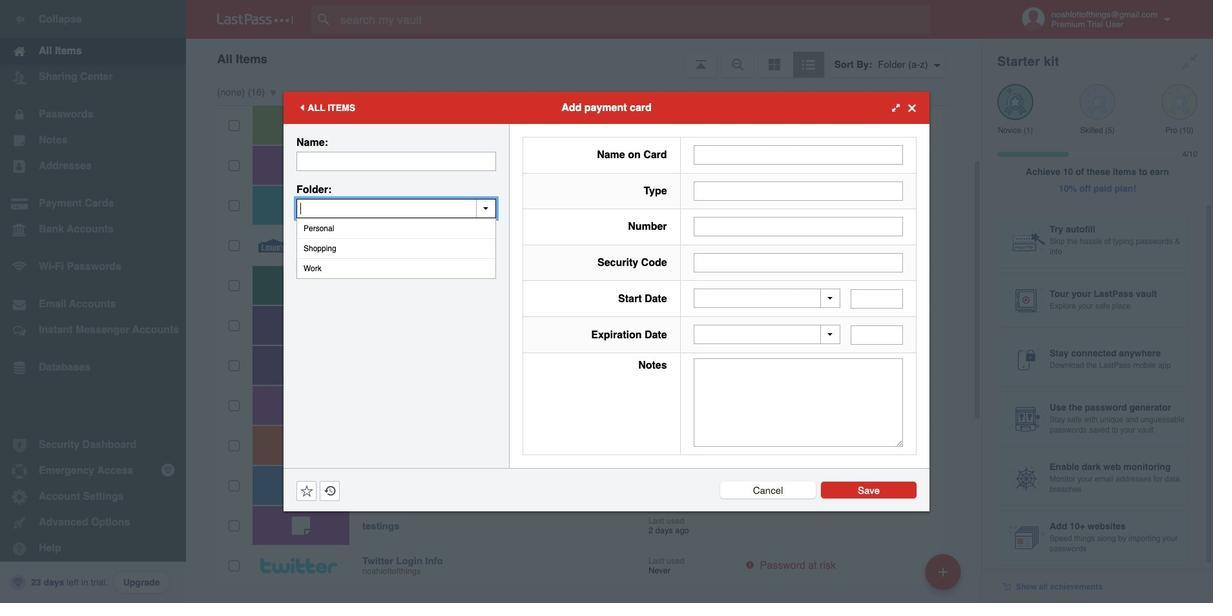 Task type: locate. For each thing, give the bounding box(es) containing it.
lastpass image
[[217, 14, 293, 25]]

vault options navigation
[[186, 39, 982, 78]]

dialog
[[284, 92, 929, 512]]

None text field
[[693, 145, 903, 165], [296, 152, 496, 171], [296, 199, 496, 218], [851, 325, 903, 345], [693, 359, 903, 447], [693, 145, 903, 165], [296, 152, 496, 171], [296, 199, 496, 218], [851, 325, 903, 345], [693, 359, 903, 447]]

None text field
[[693, 181, 903, 201], [693, 217, 903, 237], [693, 253, 903, 272], [851, 289, 903, 309], [693, 181, 903, 201], [693, 217, 903, 237], [693, 253, 903, 272], [851, 289, 903, 309]]



Task type: describe. For each thing, give the bounding box(es) containing it.
main navigation navigation
[[0, 0, 186, 603]]

new item image
[[939, 567, 948, 576]]

new item navigation
[[920, 550, 969, 603]]

Search search field
[[311, 5, 955, 34]]

search my vault text field
[[311, 5, 955, 34]]



Task type: vqa. For each thing, say whether or not it's contained in the screenshot.
"SEARCH" search box
yes



